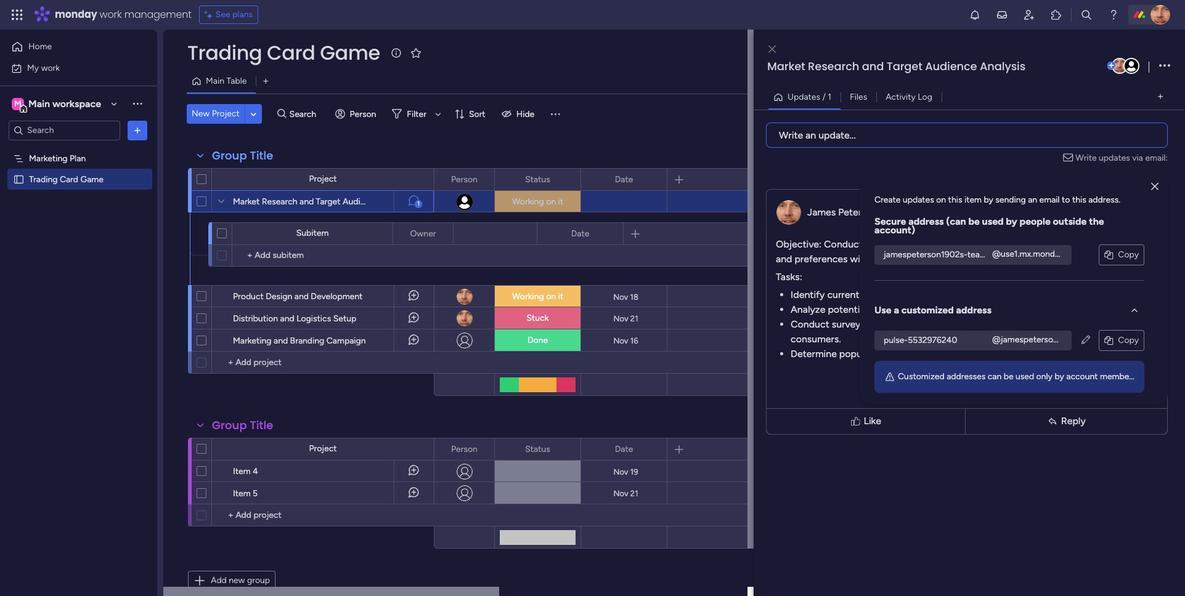 Task type: describe. For each thing, give the bounding box(es) containing it.
2 nov from the top
[[614, 314, 629, 323]]

groups
[[907, 319, 938, 330]]

files
[[851, 92, 868, 102]]

status for date
[[526, 444, 551, 455]]

customer
[[870, 304, 912, 315]]

nov 19
[[614, 468, 639, 477]]

identify
[[1025, 238, 1059, 250]]

preferences
[[795, 253, 848, 265]]

group for date
[[212, 418, 247, 434]]

date for owner
[[572, 229, 590, 239]]

address inside secure address (can be used by people outside the account)
[[909, 216, 945, 227]]

team.us.monday.com
[[1085, 335, 1167, 345]]

Search field
[[287, 105, 324, 123]]

5
[[253, 489, 258, 500]]

only
[[1037, 372, 1053, 382]]

Trading Card Game field
[[184, 39, 383, 67]]

demographics
[[1091, 238, 1154, 250]]

monday work management
[[55, 7, 192, 22]]

item for item 4
[[233, 467, 251, 477]]

hide button
[[497, 104, 542, 124]]

my
[[27, 63, 39, 73]]

development
[[311, 292, 363, 302]]

help image
[[1108, 9, 1121, 21]]

by for used
[[1007, 216, 1018, 227]]

customized addresses can be used only by account members
[[899, 372, 1137, 382]]

customized
[[902, 304, 955, 316]]

add new group button
[[188, 572, 276, 591]]

/
[[823, 92, 826, 102]]

trading card game inside list box
[[29, 174, 104, 185]]

apps image
[[1051, 9, 1063, 21]]

0 horizontal spatial 1
[[418, 200, 420, 208]]

1 person field from the top
[[448, 173, 481, 187]]

members
[[1101, 372, 1137, 382]]

or
[[868, 319, 877, 330]]

see
[[216, 9, 230, 20]]

use a customized address
[[875, 304, 992, 316]]

and right design
[[295, 292, 309, 302]]

card inside list box
[[60, 174, 78, 185]]

2 person field from the top
[[448, 443, 481, 457]]

1 vertical spatial conduct
[[791, 319, 830, 330]]

status for person
[[526, 174, 551, 185]]

updates / 1 button
[[769, 87, 841, 107]]

activity log
[[886, 92, 933, 102]]

main for main table
[[206, 76, 225, 86]]

an inside button
[[806, 129, 817, 141]]

sort button
[[450, 104, 493, 124]]

+ Add subitem text field
[[239, 249, 337, 263]]

group title for person
[[212, 148, 273, 163]]

direct
[[983, 319, 1009, 330]]

date field for status
[[612, 173, 637, 187]]

product design and development
[[233, 292, 363, 302]]

envelope o image
[[1064, 151, 1076, 164]]

use
[[875, 304, 892, 316]]

angle down image
[[251, 109, 257, 119]]

item for item 5
[[233, 489, 251, 500]]

files button
[[841, 87, 877, 107]]

add view image
[[1159, 93, 1164, 102]]

+ Add project text field
[[218, 509, 318, 524]]

nov 18
[[614, 293, 639, 302]]

game inside list box
[[80, 174, 104, 185]]

write an update... button
[[767, 122, 1169, 148]]

select product image
[[11, 9, 23, 21]]

list box containing marketing plan
[[0, 146, 157, 356]]

1 horizontal spatial 1
[[828, 92, 832, 102]]

and up + add project text field
[[274, 336, 288, 347]]

filter
[[407, 109, 427, 119]]

secure address (can be used by people outside the account)
[[875, 216, 1105, 236]]

1 horizontal spatial options image
[[1160, 58, 1171, 74]]

owner
[[410, 229, 436, 239]]

0 vertical spatial trading card game
[[187, 39, 380, 67]]

addresses
[[947, 372, 986, 382]]

copy for @jamespeterson1902s-team.us.monday.com
[[1119, 335, 1140, 346]]

0 horizontal spatial to
[[940, 319, 950, 330]]

table
[[227, 76, 247, 86]]

5532976240
[[909, 335, 958, 346]]

objective:
[[776, 238, 822, 250]]

peterson
[[839, 206, 878, 218]]

project inside button
[[212, 109, 240, 119]]

0 horizontal spatial market
[[233, 197, 260, 207]]

menu image
[[550, 108, 562, 120]]

setup
[[333, 314, 357, 324]]

arrow down image
[[431, 107, 446, 121]]

group for person
[[212, 148, 247, 163]]

updates / 1
[[788, 92, 832, 102]]

dapulse x slim image
[[1152, 183, 1159, 191]]

main for main workspace
[[28, 98, 50, 109]]

4
[[253, 467, 258, 477]]

workspace image
[[12, 97, 24, 111]]

Market Research and Target Audience Analysis field
[[765, 59, 1106, 75]]

jamespeterson1902s-
[[884, 249, 968, 260]]

@use1.mx.monday.com
[[993, 249, 1084, 259]]

group title field for person
[[209, 418, 277, 434]]

used for only
[[1016, 372, 1035, 382]]

industry.
[[953, 253, 991, 265]]

1 vertical spatial to
[[1013, 238, 1023, 250]]

create updates on this item by sending an email to this address.
[[875, 195, 1121, 205]]

1 vertical spatial a
[[894, 304, 900, 316]]

2 vertical spatial date field
[[612, 443, 637, 457]]

1 vertical spatial audience
[[343, 197, 380, 207]]

@jamespeterson1902s-
[[993, 335, 1085, 345]]

research inside field
[[809, 59, 860, 74]]

james
[[808, 206, 836, 218]]

0 horizontal spatial research
[[262, 197, 298, 207]]

files o image
[[1105, 336, 1114, 345]]

reply
[[1062, 416, 1087, 427]]

people
[[1020, 216, 1051, 227]]

market.
[[1078, 348, 1111, 360]]

plans
[[233, 9, 253, 20]]

group title field for date
[[209, 148, 277, 164]]

2 working from the top
[[512, 292, 544, 302]]

reply button
[[969, 412, 1166, 432]]

1 horizontal spatial trading
[[187, 39, 262, 67]]

work for monday
[[100, 7, 122, 22]]

objective: conduct a comprehensive market analysis to identify target demographics and preferences within the trading card industry. tasks: identify current market trends, key competitors, and market size. analyze potential customer segments and their preferences. conduct surveys or focus groups to gather direct feedback from potential consumers. determine popular themes, genres, and styles in the trading card market.
[[776, 238, 1154, 360]]

plan
[[70, 153, 86, 164]]

via
[[1133, 153, 1144, 163]]

1 horizontal spatial address
[[957, 304, 992, 316]]

marketing plan
[[29, 153, 86, 164]]

0 vertical spatial card
[[931, 253, 951, 265]]

used for by
[[983, 216, 1004, 227]]

1 working from the top
[[512, 197, 544, 207]]

write for write an update...
[[780, 129, 804, 141]]

can
[[988, 372, 1002, 382]]

0 horizontal spatial target
[[316, 197, 341, 207]]

and up preferences.
[[1005, 289, 1021, 301]]

management
[[124, 7, 192, 22]]

2 21 from the top
[[631, 489, 639, 499]]

0 vertical spatial potential
[[829, 304, 868, 315]]

title for person
[[250, 418, 273, 434]]

Owner field
[[407, 227, 439, 241]]

1 vertical spatial card
[[1056, 348, 1076, 360]]

nov for item 5
[[614, 489, 629, 499]]

analysis
[[976, 238, 1011, 250]]

2m link
[[1103, 202, 1126, 214]]

product
[[233, 292, 264, 302]]

0 vertical spatial game
[[320, 39, 380, 67]]

activity
[[886, 92, 916, 102]]

genres,
[[913, 348, 946, 360]]

my work button
[[7, 58, 133, 78]]

public board image
[[13, 174, 25, 185]]

johnsmith43233@gmail.com image
[[1124, 58, 1140, 74]]

person for 1st person field from the bottom
[[452, 444, 478, 455]]

0 horizontal spatial the
[[880, 253, 895, 265]]

new
[[229, 576, 245, 587]]

show board description image
[[389, 47, 404, 59]]

add to favorites image
[[410, 47, 422, 59]]

monday
[[55, 7, 97, 22]]

and left styles
[[948, 348, 964, 360]]

distribution
[[233, 314, 278, 324]]

person for 1st person field from the top of the page
[[452, 174, 478, 185]]

themes,
[[876, 348, 911, 360]]

logistics
[[297, 314, 331, 324]]

sort
[[469, 109, 486, 119]]

feedback
[[1012, 319, 1053, 330]]

1 vertical spatial market research and target audience analysis
[[233, 197, 413, 207]]

2 vertical spatial date
[[615, 444, 634, 455]]

item 4
[[233, 467, 258, 477]]

secure
[[875, 216, 907, 227]]

from
[[1055, 319, 1076, 330]]

like
[[864, 416, 882, 427]]



Task type: locate. For each thing, give the bounding box(es) containing it.
2 this from the left
[[1073, 195, 1087, 205]]

account)
[[875, 224, 916, 236]]

main workspace
[[28, 98, 101, 109]]

files o image
[[1105, 251, 1114, 259]]

research up "subitem"
[[262, 197, 298, 207]]

Person field
[[448, 173, 481, 187], [448, 443, 481, 457]]

group down new project button
[[212, 148, 247, 163]]

2 vertical spatial to
[[940, 319, 950, 330]]

analysis
[[981, 59, 1026, 74], [382, 197, 413, 207]]

list box
[[0, 146, 157, 356]]

1 horizontal spatial trading card game
[[187, 39, 380, 67]]

audience left 1 button in the left of the page
[[343, 197, 380, 207]]

audience inside field
[[926, 59, 978, 74]]

3 nov from the top
[[614, 336, 629, 346]]

0 vertical spatial work
[[100, 7, 122, 22]]

1 vertical spatial it
[[558, 292, 564, 302]]

be for can
[[1004, 372, 1014, 382]]

card
[[931, 253, 951, 265], [1056, 348, 1076, 360]]

1 vertical spatial options image
[[131, 124, 144, 137]]

used left only
[[1016, 372, 1035, 382]]

0 horizontal spatial market research and target audience analysis
[[233, 197, 413, 207]]

nov 21 down nov 18
[[614, 314, 639, 323]]

0 vertical spatial title
[[250, 148, 273, 163]]

popular
[[840, 348, 873, 360]]

conduct down analyze
[[791, 319, 830, 330]]

surveys
[[832, 319, 866, 330]]

trading right public board image
[[29, 174, 58, 185]]

0 horizontal spatial this
[[949, 195, 963, 205]]

by down sending
[[1007, 216, 1018, 227]]

2 copy from the top
[[1119, 335, 1140, 346]]

2 status field from the top
[[522, 443, 554, 457]]

nov left 16
[[614, 336, 629, 346]]

address down the competitors,
[[957, 304, 992, 316]]

0 vertical spatial working
[[512, 197, 544, 207]]

james peterson image right "help" image
[[1151, 5, 1171, 25]]

1 vertical spatial target
[[316, 197, 341, 207]]

done
[[528, 336, 548, 346]]

Group Title field
[[209, 148, 277, 164], [209, 418, 277, 434]]

nov for product design and development
[[614, 293, 629, 302]]

nov left 19
[[614, 468, 629, 477]]

m
[[14, 98, 22, 109]]

updates for create
[[903, 195, 935, 205]]

notifications image
[[970, 9, 982, 21]]

1 horizontal spatial a
[[894, 304, 900, 316]]

email
[[1040, 195, 1061, 205]]

in
[[995, 348, 1003, 360]]

and down design
[[280, 314, 295, 324]]

and up tasks:
[[776, 253, 793, 265]]

card up add view icon
[[267, 39, 315, 67]]

1 vertical spatial marketing
[[233, 336, 272, 347]]

write an update...
[[780, 129, 856, 141]]

market research and target audience analysis inside field
[[768, 59, 1026, 74]]

marketing inside list box
[[29, 153, 68, 164]]

nov for marketing and branding campaign
[[614, 336, 629, 346]]

updates right create
[[903, 195, 935, 205]]

1 nov 21 from the top
[[614, 314, 639, 323]]

1 horizontal spatial james peterson image
[[1151, 5, 1171, 25]]

market up preferences.
[[1023, 289, 1054, 301]]

workspace
[[52, 98, 101, 109]]

5 nov from the top
[[614, 489, 629, 499]]

1 vertical spatial trading
[[29, 174, 58, 185]]

1 21 from the top
[[631, 314, 639, 323]]

1 horizontal spatial be
[[1004, 372, 1014, 382]]

2 vertical spatial the
[[1005, 348, 1020, 360]]

workspace options image
[[131, 98, 144, 110]]

person inside popup button
[[350, 109, 376, 119]]

1 group from the top
[[212, 148, 247, 163]]

to down segments
[[940, 319, 950, 330]]

1 vertical spatial person field
[[448, 443, 481, 457]]

marketing and branding campaign
[[233, 336, 366, 347]]

analysis up the owner
[[382, 197, 413, 207]]

1 vertical spatial potential
[[1079, 319, 1118, 330]]

0 vertical spatial be
[[969, 216, 980, 227]]

nov 21 down the nov 19
[[614, 489, 639, 499]]

1 vertical spatial project
[[309, 174, 337, 184]]

1 up the owner
[[418, 200, 420, 208]]

trading card game down marketing plan
[[29, 174, 104, 185]]

write down updates / 1 button
[[780, 129, 804, 141]]

be for (can
[[969, 216, 980, 227]]

21 down 18 at the right of page
[[631, 314, 639, 323]]

and
[[863, 59, 885, 74], [300, 197, 314, 207], [776, 253, 793, 265], [1005, 289, 1021, 301], [295, 292, 309, 302], [961, 304, 977, 315], [280, 314, 295, 324], [274, 336, 288, 347], [948, 348, 964, 360]]

copy button down 2m
[[1100, 245, 1145, 265]]

1 vertical spatial by
[[1007, 216, 1018, 227]]

2 status from the top
[[526, 444, 551, 455]]

0 vertical spatial market
[[768, 59, 806, 74]]

1 title from the top
[[250, 148, 273, 163]]

1 vertical spatial group title
[[212, 418, 273, 434]]

trading card game up add view icon
[[187, 39, 380, 67]]

options image
[[1160, 58, 1171, 74], [131, 124, 144, 137]]

james peterson image
[[1151, 5, 1171, 25], [1113, 58, 1129, 74]]

title for date
[[250, 148, 273, 163]]

main inside workspace selection element
[[28, 98, 50, 109]]

0 vertical spatial analysis
[[981, 59, 1026, 74]]

0 vertical spatial 1
[[828, 92, 832, 102]]

(can
[[947, 216, 967, 227]]

new project button
[[187, 104, 245, 124]]

write up address. at the top right of the page
[[1076, 153, 1098, 163]]

0 vertical spatial conduct
[[825, 238, 863, 250]]

write
[[780, 129, 804, 141], [1076, 153, 1098, 163]]

dapulse addbtn image
[[1108, 62, 1116, 70]]

styles
[[967, 348, 993, 360]]

2 title from the top
[[250, 418, 273, 434]]

market research and target audience analysis up activity
[[768, 59, 1026, 74]]

0 vertical spatial group
[[212, 148, 247, 163]]

the inside secure address (can be used by people outside the account)
[[1090, 216, 1105, 227]]

0 vertical spatial an
[[806, 129, 817, 141]]

work
[[100, 7, 122, 22], [41, 63, 60, 73]]

used inside secure address (can be used by people outside the account)
[[983, 216, 1004, 227]]

pulse-
[[884, 335, 909, 346]]

potential up files o image
[[1079, 319, 1118, 330]]

1 horizontal spatial used
[[1016, 372, 1035, 382]]

conduct up within
[[825, 238, 863, 250]]

add new group
[[211, 576, 270, 587]]

option
[[0, 147, 157, 150]]

a right use
[[894, 304, 900, 316]]

competitors,
[[946, 289, 1002, 301]]

audience up log
[[926, 59, 978, 74]]

add
[[211, 576, 227, 587]]

0 vertical spatial nov 21
[[614, 314, 639, 323]]

marketing left plan
[[29, 153, 68, 164]]

1 horizontal spatial card
[[267, 39, 315, 67]]

copy button right v2 edit line image
[[1100, 331, 1145, 351]]

james peterson image down "help" image
[[1113, 58, 1129, 74]]

search everything image
[[1081, 9, 1093, 21]]

card down plan
[[60, 174, 78, 185]]

marketing for marketing and branding campaign
[[233, 336, 272, 347]]

title up 4
[[250, 418, 273, 434]]

item left 5
[[233, 489, 251, 500]]

the right "in"
[[1005, 348, 1020, 360]]

0 horizontal spatial card
[[60, 174, 78, 185]]

2 horizontal spatial to
[[1063, 195, 1071, 205]]

size.
[[1056, 289, 1076, 301]]

updates
[[788, 92, 821, 102]]

group title up item 4 on the left bottom
[[212, 418, 273, 434]]

main table
[[206, 76, 247, 86]]

and up files
[[863, 59, 885, 74]]

write inside button
[[780, 129, 804, 141]]

1 horizontal spatial game
[[320, 39, 380, 67]]

title
[[250, 148, 273, 163], [250, 418, 273, 434]]

group title field up item 4 on the left bottom
[[209, 418, 277, 434]]

by right item at the top right of the page
[[985, 195, 994, 205]]

work for my
[[41, 63, 60, 73]]

used down create updates on this item by sending an email to this address. at right
[[983, 216, 1004, 227]]

1 working on it from the top
[[512, 197, 564, 207]]

current
[[828, 289, 860, 301]]

by
[[985, 195, 994, 205], [1007, 216, 1018, 227], [1056, 372, 1065, 382]]

by for item
[[985, 195, 994, 205]]

date
[[615, 174, 634, 185], [572, 229, 590, 239], [615, 444, 634, 455]]

my work
[[27, 63, 60, 73]]

1 vertical spatial card
[[60, 174, 78, 185]]

it
[[558, 197, 564, 207], [558, 292, 564, 302]]

1 vertical spatial write
[[1076, 153, 1098, 163]]

0 vertical spatial card
[[267, 39, 315, 67]]

Status field
[[522, 173, 554, 187], [522, 443, 554, 457]]

an left update...
[[806, 129, 817, 141]]

copy button for @use1.mx.monday.com
[[1100, 245, 1145, 265]]

be right (can
[[969, 216, 980, 227]]

target up "subitem"
[[316, 197, 341, 207]]

research up /
[[809, 59, 860, 74]]

1 vertical spatial main
[[28, 98, 50, 109]]

4 nov from the top
[[614, 468, 629, 477]]

card
[[267, 39, 315, 67], [60, 174, 78, 185]]

1 nov from the top
[[614, 293, 629, 302]]

copy right files o image
[[1119, 335, 1140, 346]]

working
[[512, 197, 544, 207], [512, 292, 544, 302]]

1 copy button from the top
[[1100, 245, 1145, 265]]

item
[[233, 467, 251, 477], [233, 489, 251, 500]]

0 vertical spatial 21
[[631, 314, 639, 323]]

0 horizontal spatial used
[[983, 216, 1004, 227]]

0 horizontal spatial updates
[[903, 195, 935, 205]]

see plans button
[[199, 6, 258, 24]]

date for status
[[615, 174, 634, 185]]

nov down nov 18
[[614, 314, 629, 323]]

trading up main table
[[187, 39, 262, 67]]

nov left 18 at the right of page
[[614, 293, 629, 302]]

to right email
[[1063, 195, 1071, 205]]

stuck
[[527, 313, 549, 324]]

copy right files o icon
[[1119, 249, 1140, 260]]

log
[[918, 92, 933, 102]]

0 vertical spatial a
[[866, 238, 871, 250]]

updates left via
[[1100, 153, 1131, 163]]

potential up surveys on the bottom right
[[829, 304, 868, 315]]

0 vertical spatial market research and target audience analysis
[[768, 59, 1026, 74]]

1 status from the top
[[526, 174, 551, 185]]

marketing down distribution
[[233, 336, 272, 347]]

this left item at the top right of the page
[[949, 195, 963, 205]]

main inside button
[[206, 76, 225, 86]]

nov 21
[[614, 314, 639, 323], [614, 489, 639, 499]]

account
[[1067, 372, 1099, 382]]

item 5
[[233, 489, 258, 500]]

0 horizontal spatial trading
[[29, 174, 58, 185]]

1 vertical spatial analysis
[[382, 197, 413, 207]]

card down @jamespeterson1902s-team.us.monday.com
[[1056, 348, 1076, 360]]

2 it from the top
[[558, 292, 564, 302]]

0 vertical spatial address
[[909, 216, 945, 227]]

0 vertical spatial date field
[[612, 173, 637, 187]]

group title field down angle down icon
[[209, 148, 277, 164]]

project for date
[[309, 444, 337, 455]]

branding
[[290, 336, 325, 347]]

analysis down the inbox image
[[981, 59, 1026, 74]]

home button
[[7, 37, 133, 57]]

1 vertical spatial used
[[1016, 372, 1035, 382]]

1 vertical spatial date
[[572, 229, 590, 239]]

1 vertical spatial working on it
[[512, 292, 564, 302]]

tasks:
[[776, 271, 803, 283]]

trading down comprehensive
[[897, 253, 929, 265]]

1 this from the left
[[949, 195, 963, 205]]

1 group title from the top
[[212, 148, 273, 163]]

an left email
[[1029, 195, 1038, 205]]

1 horizontal spatial trading
[[1022, 348, 1054, 360]]

0 vertical spatial person field
[[448, 173, 481, 187]]

group up item 4 on the left bottom
[[212, 418, 247, 434]]

an
[[806, 129, 817, 141], [1029, 195, 1038, 205]]

21 down 19
[[631, 489, 639, 499]]

and up "subitem"
[[300, 197, 314, 207]]

1 right /
[[828, 92, 832, 102]]

0 vertical spatial to
[[1063, 195, 1071, 205]]

1 vertical spatial title
[[250, 418, 273, 434]]

1 group title field from the top
[[209, 148, 277, 164]]

1 vertical spatial trading card game
[[29, 174, 104, 185]]

market research and target audience analysis
[[768, 59, 1026, 74], [233, 197, 413, 207]]

customized
[[899, 372, 945, 382]]

19
[[631, 468, 639, 477]]

determine
[[791, 348, 837, 360]]

main table button
[[187, 72, 256, 91]]

2 horizontal spatial market
[[1023, 289, 1054, 301]]

1 vertical spatial copy button
[[1100, 331, 1145, 351]]

0 horizontal spatial options image
[[131, 124, 144, 137]]

2 group title field from the top
[[209, 418, 277, 434]]

1 horizontal spatial the
[[1005, 348, 1020, 360]]

potential
[[829, 304, 868, 315], [1079, 319, 1118, 330]]

16
[[631, 336, 639, 346]]

address left (can
[[909, 216, 945, 227]]

their
[[979, 304, 1000, 315]]

1 it from the top
[[558, 197, 564, 207]]

2 group title from the top
[[212, 418, 273, 434]]

item left 4
[[233, 467, 251, 477]]

market up use
[[862, 289, 893, 301]]

sending
[[996, 195, 1027, 205]]

options image up add view image
[[1160, 58, 1171, 74]]

v2 search image
[[277, 107, 287, 121]]

be right can
[[1004, 372, 1014, 382]]

1 horizontal spatial card
[[1056, 348, 1076, 360]]

by inside secure address (can be used by people outside the account)
[[1007, 216, 1018, 227]]

used
[[983, 216, 1004, 227], [1016, 372, 1035, 382]]

update...
[[819, 129, 856, 141]]

the right within
[[880, 253, 895, 265]]

0 horizontal spatial james peterson image
[[1113, 58, 1129, 74]]

trading
[[897, 253, 929, 265], [1022, 348, 1054, 360]]

be inside secure address (can be used by people outside the account)
[[969, 216, 980, 227]]

2m
[[1114, 203, 1126, 213]]

v2 edit line image
[[1082, 335, 1091, 346]]

2 horizontal spatial by
[[1056, 372, 1065, 382]]

group title for date
[[212, 418, 273, 434]]

0 vertical spatial status
[[526, 174, 551, 185]]

1 copy from the top
[[1119, 249, 1140, 260]]

0 vertical spatial group title
[[212, 148, 273, 163]]

and inside field
[[863, 59, 885, 74]]

be
[[969, 216, 980, 227], [1004, 372, 1014, 382]]

updates for write
[[1100, 153, 1131, 163]]

market research and target audience analysis up "subitem"
[[233, 197, 413, 207]]

target up activity
[[887, 59, 923, 74]]

date field for owner
[[568, 227, 593, 241]]

person button
[[330, 104, 384, 124]]

0 horizontal spatial audience
[[343, 197, 380, 207]]

1 vertical spatial group title field
[[209, 418, 277, 434]]

2 vertical spatial by
[[1056, 372, 1065, 382]]

target inside market research and target audience analysis field
[[887, 59, 923, 74]]

work inside button
[[41, 63, 60, 73]]

0 vertical spatial updates
[[1100, 153, 1131, 163]]

0 vertical spatial trading
[[897, 253, 929, 265]]

game down plan
[[80, 174, 104, 185]]

1 status field from the top
[[522, 173, 554, 187]]

to left identify in the top of the page
[[1013, 238, 1023, 250]]

like button
[[770, 403, 964, 440]]

main left table
[[206, 76, 225, 86]]

Search in workspace field
[[26, 123, 103, 138]]

invite members image
[[1024, 9, 1036, 21]]

trading inside list box
[[29, 174, 58, 185]]

2 working on it from the top
[[512, 292, 564, 302]]

a inside "objective: conduct a comprehensive market analysis to identify target demographics and preferences within the trading card industry. tasks: identify current market trends, key competitors, and market size. analyze potential customer segments and their preferences. conduct surveys or focus groups to gather direct feedback from potential consumers. determine popular themes, genres, and styles in the trading card market."
[[866, 238, 871, 250]]

0 horizontal spatial market
[[862, 289, 893, 301]]

1 horizontal spatial research
[[809, 59, 860, 74]]

1 vertical spatial trading
[[1022, 348, 1054, 360]]

1 vertical spatial 21
[[631, 489, 639, 499]]

a up within
[[866, 238, 871, 250]]

+ Add project text field
[[218, 356, 318, 371]]

write updates via email:
[[1076, 153, 1169, 163]]

1 horizontal spatial by
[[1007, 216, 1018, 227]]

1 vertical spatial person
[[452, 174, 478, 185]]

status field for date
[[522, 173, 554, 187]]

email:
[[1146, 153, 1169, 163]]

activity log button
[[877, 87, 942, 107]]

project for person
[[309, 174, 337, 184]]

market inside field
[[768, 59, 806, 74]]

0 vertical spatial research
[[809, 59, 860, 74]]

market up industry.
[[943, 238, 974, 250]]

0 vertical spatial copy button
[[1100, 245, 1145, 265]]

0 vertical spatial working on it
[[512, 197, 564, 207]]

marketing for marketing plan
[[29, 153, 68, 164]]

1 horizontal spatial market research and target audience analysis
[[768, 59, 1026, 74]]

group title down angle down icon
[[212, 148, 273, 163]]

game left show board description image
[[320, 39, 380, 67]]

1 vertical spatial copy
[[1119, 335, 1140, 346]]

title down angle down icon
[[250, 148, 273, 163]]

2 item from the top
[[233, 489, 251, 500]]

status field for person
[[522, 443, 554, 457]]

Date field
[[612, 173, 637, 187], [568, 227, 593, 241], [612, 443, 637, 457]]

workspace selection element
[[12, 97, 103, 113]]

by right only
[[1056, 372, 1065, 382]]

inbox image
[[997, 9, 1009, 21]]

add view image
[[264, 77, 269, 86]]

analysis inside field
[[981, 59, 1026, 74]]

design
[[266, 292, 293, 302]]

0 horizontal spatial an
[[806, 129, 817, 141]]

1 horizontal spatial an
[[1029, 195, 1038, 205]]

and up gather
[[961, 304, 977, 315]]

0 horizontal spatial analysis
[[382, 197, 413, 207]]

outside
[[1054, 216, 1088, 227]]

0 horizontal spatial by
[[985, 195, 994, 205]]

1 vertical spatial working
[[512, 292, 544, 302]]

this up outside
[[1073, 195, 1087, 205]]

audience
[[926, 59, 978, 74], [343, 197, 380, 207]]

nov
[[614, 293, 629, 302], [614, 314, 629, 323], [614, 336, 629, 346], [614, 468, 629, 477], [614, 489, 629, 499]]

gather
[[952, 319, 981, 330]]

trading down the @jamespeterson1902s-
[[1022, 348, 1054, 360]]

subitem
[[296, 228, 329, 239]]

game
[[320, 39, 380, 67], [80, 174, 104, 185]]

distribution and logistics setup
[[233, 314, 357, 324]]

group
[[247, 576, 270, 587]]

2 group from the top
[[212, 418, 247, 434]]

nov down the nov 19
[[614, 489, 629, 499]]

2 copy button from the top
[[1100, 331, 1145, 351]]

work right the monday
[[100, 7, 122, 22]]

write for write updates via email:
[[1076, 153, 1098, 163]]

1 horizontal spatial market
[[768, 59, 806, 74]]

1 item from the top
[[233, 467, 251, 477]]

1 horizontal spatial market
[[943, 238, 974, 250]]

0 vertical spatial target
[[887, 59, 923, 74]]

work right my
[[41, 63, 60, 73]]

options image down 'workspace options' 'image'
[[131, 124, 144, 137]]

copy for @use1.mx.monday.com
[[1119, 249, 1140, 260]]

main right workspace icon on the top left of page
[[28, 98, 50, 109]]

close image
[[769, 45, 776, 54]]

0 horizontal spatial main
[[28, 98, 50, 109]]

card left industry.
[[931, 253, 951, 265]]

copy button for @jamespeterson1902s-team.us.monday.com
[[1100, 331, 1145, 351]]

2 nov 21 from the top
[[614, 489, 639, 499]]

the down 2m 'link'
[[1090, 216, 1105, 227]]

0 vertical spatial copy
[[1119, 249, 1140, 260]]

1 vertical spatial date field
[[568, 227, 593, 241]]



Task type: vqa. For each thing, say whether or not it's contained in the screenshot.
"Monday marketplace" icon
no



